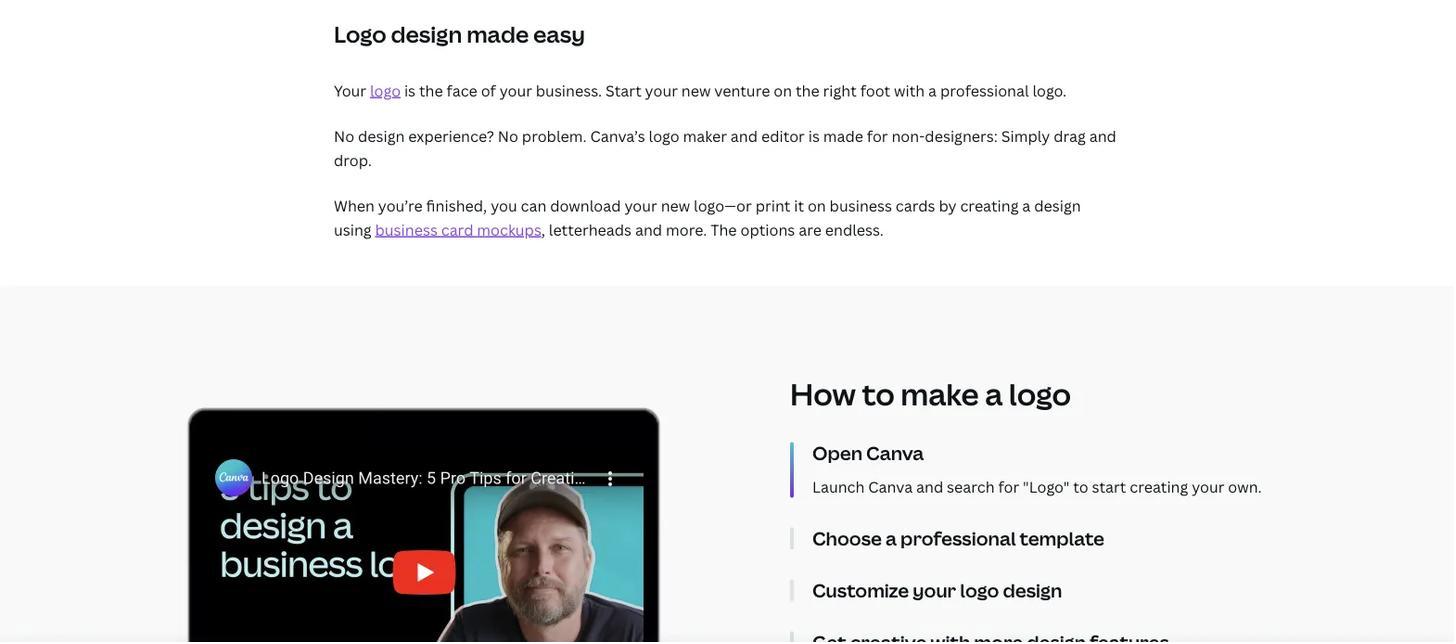 Task type: locate. For each thing, give the bounding box(es) containing it.
on right it
[[808, 196, 826, 216]]

business card mockups , letterheads and more. the options are endless.
[[375, 220, 884, 240]]

designers:
[[925, 126, 998, 146]]

1 horizontal spatial made
[[824, 126, 864, 146]]

the left face
[[419, 80, 443, 100]]

2 no from the left
[[498, 126, 519, 146]]

canva
[[867, 440, 924, 466], [869, 476, 913, 496]]

customize your logo design button
[[813, 577, 1323, 603]]

customize
[[813, 577, 909, 603]]

new up more.
[[661, 196, 691, 216]]

problem.
[[522, 126, 587, 146]]

creating
[[961, 196, 1019, 216], [1130, 476, 1189, 496]]

made down "right"
[[824, 126, 864, 146]]

1 vertical spatial to
[[1074, 476, 1089, 496]]

canva for launch
[[869, 476, 913, 496]]

,
[[542, 220, 545, 240]]

1 horizontal spatial creating
[[1130, 476, 1189, 496]]

professional down search
[[901, 525, 1016, 551]]

0 horizontal spatial on
[[774, 80, 792, 100]]

0 horizontal spatial for
[[867, 126, 888, 146]]

0 vertical spatial made
[[467, 19, 529, 49]]

canva down the open canva
[[869, 476, 913, 496]]

design down drag
[[1035, 196, 1081, 216]]

business up 'endless.'
[[830, 196, 893, 216]]

1 vertical spatial business
[[375, 220, 438, 240]]

a right with
[[929, 80, 937, 100]]

0 vertical spatial creating
[[961, 196, 1019, 216]]

endless.
[[826, 220, 884, 240]]

business down you're
[[375, 220, 438, 240]]

face
[[447, 80, 478, 100]]

new
[[682, 80, 711, 100], [661, 196, 691, 216]]

new left venture
[[682, 80, 711, 100]]

canva right open on the right bottom of page
[[867, 440, 924, 466]]

your up business card mockups , letterheads and more. the options are endless.
[[625, 196, 658, 216]]

drag
[[1054, 126, 1086, 146]]

1 vertical spatial new
[[661, 196, 691, 216]]

to left the start
[[1074, 476, 1089, 496]]

1 horizontal spatial the
[[796, 80, 820, 100]]

0 vertical spatial business
[[830, 196, 893, 216]]

search
[[947, 476, 995, 496]]

to
[[862, 373, 895, 414], [1074, 476, 1089, 496]]

0 vertical spatial canva
[[867, 440, 924, 466]]

0 vertical spatial professional
[[941, 80, 1029, 100]]

choose a professional template button
[[813, 525, 1323, 551]]

logo.
[[1033, 80, 1067, 100]]

is
[[404, 80, 416, 100], [809, 126, 820, 146]]

are
[[799, 220, 822, 240]]

your right start
[[645, 80, 678, 100]]

the left "right"
[[796, 80, 820, 100]]

to right how
[[862, 373, 895, 414]]

0 horizontal spatial creating
[[961, 196, 1019, 216]]

1 no from the left
[[334, 126, 355, 146]]

1 horizontal spatial for
[[999, 476, 1020, 496]]

1 vertical spatial is
[[809, 126, 820, 146]]

no
[[334, 126, 355, 146], [498, 126, 519, 146]]

logo design made easy
[[334, 19, 585, 49]]

editor
[[762, 126, 805, 146]]

design right logo on the top left
[[391, 19, 462, 49]]

by
[[939, 196, 957, 216]]

and right drag
[[1090, 126, 1117, 146]]

1 horizontal spatial no
[[498, 126, 519, 146]]

creating right by on the right top
[[961, 196, 1019, 216]]

with
[[894, 80, 925, 100]]

made inside no design experience? no problem. canva's logo maker and editor is made for non-designers: simply drag and drop.
[[824, 126, 864, 146]]

business
[[830, 196, 893, 216], [375, 220, 438, 240]]

design up drop.
[[358, 126, 405, 146]]

is right "editor"
[[809, 126, 820, 146]]

for left "logo"
[[999, 476, 1020, 496]]

your
[[500, 80, 533, 100], [645, 80, 678, 100], [625, 196, 658, 216], [1192, 476, 1225, 496], [913, 577, 957, 603]]

start
[[1092, 476, 1127, 496]]

0 horizontal spatial to
[[862, 373, 895, 414]]

a down simply on the right top of the page
[[1023, 196, 1031, 216]]

on right venture
[[774, 80, 792, 100]]

0 vertical spatial to
[[862, 373, 895, 414]]

business card mockups link
[[375, 220, 542, 240]]

for inside no design experience? no problem. canva's logo maker and editor is made for non-designers: simply drag and drop.
[[867, 126, 888, 146]]

professional
[[941, 80, 1029, 100], [901, 525, 1016, 551]]

maker
[[683, 126, 727, 146]]

professional up designers:
[[941, 80, 1029, 100]]

more.
[[666, 220, 707, 240]]

is inside no design experience? no problem. canva's logo maker and editor is made for non-designers: simply drag and drop.
[[809, 126, 820, 146]]

the
[[419, 80, 443, 100], [796, 80, 820, 100]]

on inside when you're finished, you can download your new logo—or print it on business cards by creating a design using
[[808, 196, 826, 216]]

0 horizontal spatial no
[[334, 126, 355, 146]]

letterheads
[[549, 220, 632, 240]]

logo inside no design experience? no problem. canva's logo maker and editor is made for non-designers: simply drag and drop.
[[649, 126, 680, 146]]

"logo"
[[1023, 476, 1070, 496]]

0 vertical spatial for
[[867, 126, 888, 146]]

0 horizontal spatial made
[[467, 19, 529, 49]]

a
[[929, 80, 937, 100], [1023, 196, 1031, 216], [986, 373, 1003, 414], [886, 525, 897, 551]]

1 vertical spatial on
[[808, 196, 826, 216]]

1 vertical spatial professional
[[901, 525, 1016, 551]]

1 vertical spatial for
[[999, 476, 1020, 496]]

simply
[[1002, 126, 1051, 146]]

0 horizontal spatial is
[[404, 80, 416, 100]]

how
[[790, 373, 856, 414]]

1 horizontal spatial business
[[830, 196, 893, 216]]

no up drop.
[[334, 126, 355, 146]]

1 horizontal spatial is
[[809, 126, 820, 146]]

0 horizontal spatial the
[[419, 80, 443, 100]]

1 horizontal spatial on
[[808, 196, 826, 216]]

cards
[[896, 196, 936, 216]]

business inside when you're finished, you can download your new logo—or print it on business cards by creating a design using
[[830, 196, 893, 216]]

logo
[[370, 80, 401, 100], [649, 126, 680, 146], [1009, 373, 1072, 414], [961, 577, 1000, 603]]

when
[[334, 196, 375, 216]]

and left "editor"
[[731, 126, 758, 146]]

made
[[467, 19, 529, 49], [824, 126, 864, 146]]

you
[[491, 196, 517, 216]]

canva's
[[591, 126, 645, 146]]

on
[[774, 80, 792, 100], [808, 196, 826, 216]]

is right 'logo' link
[[404, 80, 416, 100]]

1 vertical spatial creating
[[1130, 476, 1189, 496]]

and
[[731, 126, 758, 146], [1090, 126, 1117, 146], [635, 220, 663, 240], [917, 476, 944, 496]]

logo link
[[370, 80, 401, 100]]

for
[[867, 126, 888, 146], [999, 476, 1020, 496]]

download
[[550, 196, 621, 216]]

business.
[[536, 80, 602, 100]]

0 horizontal spatial business
[[375, 220, 438, 240]]

design
[[391, 19, 462, 49], [358, 126, 405, 146], [1035, 196, 1081, 216], [1003, 577, 1063, 603]]

for left non-
[[867, 126, 888, 146]]

creating right the start
[[1130, 476, 1189, 496]]

how to make a logo
[[790, 373, 1072, 414]]

1 vertical spatial made
[[824, 126, 864, 146]]

made up the of
[[467, 19, 529, 49]]

no left problem.
[[498, 126, 519, 146]]

0 vertical spatial on
[[774, 80, 792, 100]]

logo—or
[[694, 196, 752, 216]]

make
[[901, 373, 979, 414]]

own.
[[1229, 476, 1262, 496]]

1 vertical spatial canva
[[869, 476, 913, 496]]

logo left maker
[[649, 126, 680, 146]]



Task type: vqa. For each thing, say whether or not it's contained in the screenshot.
face at the top
yes



Task type: describe. For each thing, give the bounding box(es) containing it.
a right choose
[[886, 525, 897, 551]]

2 the from the left
[[796, 80, 820, 100]]

it
[[794, 196, 804, 216]]

open
[[813, 440, 863, 466]]

a right make in the right of the page
[[986, 373, 1003, 414]]

venture
[[715, 80, 770, 100]]

options
[[741, 220, 795, 240]]

logo up open canva dropdown button
[[1009, 373, 1072, 414]]

the
[[711, 220, 737, 240]]

experience?
[[408, 126, 494, 146]]

when you're finished, you can download your new logo—or print it on business cards by creating a design using
[[334, 196, 1081, 240]]

launch
[[813, 476, 865, 496]]

non-
[[892, 126, 925, 146]]

mockups
[[477, 220, 542, 240]]

logo
[[334, 19, 387, 49]]

your inside when you're finished, you can download your new logo—or print it on business cards by creating a design using
[[625, 196, 658, 216]]

1 horizontal spatial to
[[1074, 476, 1089, 496]]

choose
[[813, 525, 882, 551]]

1 the from the left
[[419, 80, 443, 100]]

choose a professional template
[[813, 525, 1105, 551]]

no design experience? no problem. canva's logo maker and editor is made for non-designers: simply drag and drop.
[[334, 126, 1117, 170]]

and left search
[[917, 476, 944, 496]]

your down the choose a professional template
[[913, 577, 957, 603]]

can
[[521, 196, 547, 216]]

creating inside when you're finished, you can download your new logo—or print it on business cards by creating a design using
[[961, 196, 1019, 216]]

start
[[606, 80, 642, 100]]

using
[[334, 220, 372, 240]]

card
[[441, 220, 474, 240]]

you're
[[378, 196, 423, 216]]

your logo is the face of your business. start your new venture on the right foot with a professional logo.
[[334, 80, 1067, 100]]

of
[[481, 80, 496, 100]]

design inside when you're finished, you can download your new logo—or print it on business cards by creating a design using
[[1035, 196, 1081, 216]]

open canva button
[[813, 440, 1323, 466]]

your
[[334, 80, 367, 100]]

0 vertical spatial is
[[404, 80, 416, 100]]

design inside no design experience? no problem. canva's logo maker and editor is made for non-designers: simply drag and drop.
[[358, 126, 405, 146]]

new inside when you're finished, you can download your new logo—or print it on business cards by creating a design using
[[661, 196, 691, 216]]

open canva
[[813, 440, 924, 466]]

template
[[1020, 525, 1105, 551]]

canva for open
[[867, 440, 924, 466]]

print
[[756, 196, 791, 216]]

your right the of
[[500, 80, 533, 100]]

launch canva and search for "logo" to start creating your own.
[[813, 476, 1262, 496]]

a inside when you're finished, you can download your new logo—or print it on business cards by creating a design using
[[1023, 196, 1031, 216]]

logo right 'your'
[[370, 80, 401, 100]]

your left 'own.'
[[1192, 476, 1225, 496]]

logo down the choose a professional template
[[961, 577, 1000, 603]]

finished,
[[426, 196, 487, 216]]

easy
[[534, 19, 585, 49]]

foot
[[861, 80, 891, 100]]

design down template
[[1003, 577, 1063, 603]]

right
[[824, 80, 857, 100]]

drop.
[[334, 150, 372, 170]]

customize your logo design
[[813, 577, 1063, 603]]

and left more.
[[635, 220, 663, 240]]

0 vertical spatial new
[[682, 80, 711, 100]]



